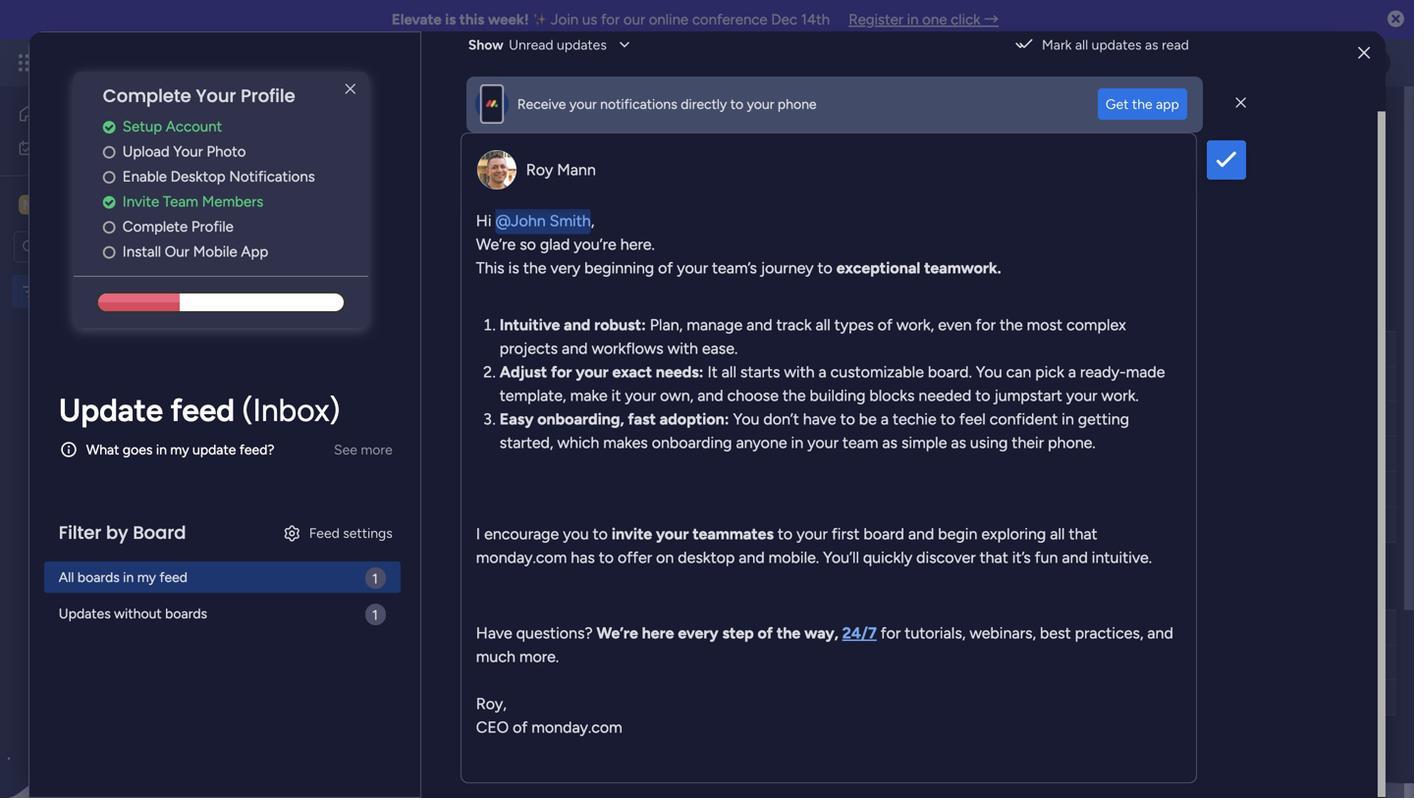 Task type: locate. For each thing, give the bounding box(es) containing it.
i
[[476, 525, 480, 544]]

person button
[[526, 229, 611, 260]]

v2 overdue deadline image
[[517, 376, 532, 394]]

onboarding,
[[537, 410, 624, 429]]

your up mobile.
[[797, 525, 828, 544]]

Timeline field
[[1097, 617, 1158, 639]]

column information image
[[620, 341, 635, 357], [620, 620, 635, 636], [1170, 620, 1185, 636]]

option
[[0, 274, 250, 278]]

table
[[361, 184, 393, 201]]

1 vertical spatial boards
[[165, 605, 207, 622]]

discover
[[916, 548, 976, 567]]

updates for all
[[1092, 36, 1142, 53]]

workspace selection element
[[19, 193, 164, 219]]

and down it
[[697, 386, 723, 405]]

1 horizontal spatial track
[[776, 316, 812, 334]]

0 vertical spatial this
[[476, 259, 505, 277]]

1
[[419, 376, 425, 393], [372, 570, 378, 587], [372, 607, 378, 623]]

1 priority field from the top
[[689, 338, 742, 360]]

my first board list box
[[0, 271, 250, 574]]

board inside my first board list box
[[96, 283, 132, 300]]

see for see plans
[[343, 55, 367, 71]]

project inside button
[[338, 236, 382, 253]]

0 vertical spatial priority
[[693, 341, 737, 357]]

0 vertical spatial date
[[578, 341, 606, 357]]

filter up beginning
[[648, 236, 679, 253]]

types
[[834, 316, 874, 334]]

0 vertical spatial see
[[343, 55, 367, 71]]

1 down settings
[[372, 570, 378, 587]]

2 horizontal spatial first
[[832, 525, 860, 544]]

Owner field
[[304, 338, 355, 360]]

1 vertical spatial due
[[550, 620, 575, 636]]

column information image up exact
[[620, 341, 635, 357]]

filter left by
[[59, 520, 101, 545]]

filter button
[[617, 229, 710, 260]]

boards right without
[[165, 605, 207, 622]]

status for next month
[[424, 620, 464, 636]]

column information image for timeline field at the right of page
[[1170, 620, 1185, 636]]

0 vertical spatial boards
[[77, 569, 120, 586]]

filter for filter
[[648, 236, 679, 253]]

circle o image
[[103, 145, 116, 159], [103, 170, 116, 184], [103, 220, 116, 235], [103, 245, 116, 260]]

as inside button
[[1145, 36, 1158, 53]]

2 column information image from the top
[[483, 620, 499, 636]]

teammates
[[693, 525, 774, 544]]

updates
[[557, 36, 607, 53], [1092, 36, 1142, 53]]

a right "be"
[[881, 410, 889, 429]]

this inside field
[[338, 299, 374, 324]]

circle o image for upload
[[103, 145, 116, 159]]

0 horizontal spatial is
[[445, 11, 456, 28]]

1 vertical spatial with
[[784, 363, 815, 382]]

1 vertical spatial priority
[[693, 620, 737, 636]]

4 circle o image from the top
[[103, 245, 116, 260]]

2 nov from the top
[[558, 411, 582, 427]]

my first board inside list box
[[46, 283, 132, 300]]

budget
[[968, 620, 1013, 636]]

0 vertical spatial track
[[713, 149, 744, 165]]

of right "type"
[[409, 149, 422, 165]]

Notes field
[[829, 617, 877, 639]]

3 nov from the top
[[558, 447, 582, 463]]

1 horizontal spatial that
[[1069, 525, 1098, 544]]

what
[[86, 441, 119, 458]]

join
[[551, 11, 579, 28]]

we're
[[476, 235, 516, 254], [597, 624, 638, 643]]

conference
[[692, 11, 768, 28]]

home button
[[12, 98, 211, 130]]

filter for filter by board
[[59, 520, 101, 545]]

new inside 'field'
[[338, 750, 376, 775]]

your up add to favorites image at the top of page
[[569, 96, 597, 112]]

0 horizontal spatial my
[[137, 569, 156, 586]]

make
[[570, 386, 608, 405]]

1 horizontal spatial you
[[976, 363, 1002, 382]]

profile down "management"
[[241, 83, 295, 109]]

any
[[353, 149, 375, 165]]

complete up setup
[[103, 83, 191, 109]]

0 vertical spatial your
[[196, 83, 236, 109]]

of
[[409, 149, 422, 165], [747, 149, 760, 165], [658, 259, 673, 277], [878, 316, 893, 334], [758, 624, 773, 643], [513, 718, 528, 737]]

with up needs:
[[667, 339, 698, 358]]

project 2
[[371, 411, 427, 428]]

1 column information image from the top
[[483, 341, 499, 357]]

new for new group
[[338, 750, 376, 775]]

,
[[591, 212, 594, 230]]

1 horizontal spatial board
[[416, 102, 509, 145]]

0 vertical spatial monday.com
[[476, 548, 567, 567]]

directly
[[681, 96, 727, 112]]

monday.com
[[476, 548, 567, 567], [532, 718, 622, 737]]

invite
[[612, 525, 652, 544]]

show board description image
[[523, 114, 547, 134]]

for right us
[[601, 11, 620, 28]]

team
[[843, 434, 878, 452]]

month right next
[[382, 577, 442, 602]]

you don't have to be a techie to feel confident in getting started, which makes onboarding anyone in your team as simple as using their phone.
[[500, 410, 1129, 452]]

1 horizontal spatial with
[[784, 363, 815, 382]]

0 vertical spatial with
[[667, 339, 698, 358]]

feed up the 'update'
[[170, 391, 235, 429]]

your inside to your first board and begin exploring all that monday.com has to offer on desktop and mobile. you'll quickly discover that it's fun and intuitive.
[[797, 525, 828, 544]]

all right the mark
[[1075, 36, 1088, 53]]

2 horizontal spatial as
[[1145, 36, 1158, 53]]

enable
[[123, 168, 167, 185]]

that down sum
[[980, 548, 1008, 567]]

1 status field from the top
[[419, 338, 469, 360]]

1 vertical spatial see
[[334, 441, 357, 458]]

check circle image
[[103, 120, 116, 134]]

0 vertical spatial we're
[[476, 235, 516, 254]]

roy, ceo of monday.com
[[476, 695, 622, 737]]

2 due date from the top
[[550, 620, 606, 636]]

0 horizontal spatial boards
[[77, 569, 120, 586]]

Due date field
[[545, 338, 611, 360], [545, 617, 611, 639]]

0 vertical spatial first
[[351, 102, 408, 145]]

1 vertical spatial complete
[[123, 218, 188, 235]]

on right offer
[[656, 548, 674, 567]]

we're left here
[[597, 624, 638, 643]]

1 vertical spatial 1
[[372, 570, 378, 587]]

0 vertical spatial due date
[[550, 341, 606, 357]]

0 horizontal spatial updates
[[557, 36, 607, 53]]

1 vertical spatial new
[[338, 750, 376, 775]]

feed down board
[[159, 569, 188, 586]]

manage
[[301, 149, 349, 165]]

person
[[557, 236, 599, 253]]

1 up 2
[[419, 376, 425, 393]]

status left have
[[424, 620, 464, 636]]

main left table
[[328, 184, 357, 201]]

circle o image inside install our mobile app link
[[103, 245, 116, 260]]

the inside it all starts with a customizable board. you can pick a ready-made template, make it your own, and choose the building blocks needed to jumpstart your work.
[[783, 386, 806, 405]]

tutorials,
[[905, 624, 966, 643]]

your left phone
[[747, 96, 774, 112]]

1 horizontal spatial on
[[656, 548, 674, 567]]

1 horizontal spatial we're
[[597, 624, 638, 643]]

board down search in workspace field on the left of page
[[96, 283, 132, 300]]

using
[[970, 434, 1008, 452]]

→
[[984, 11, 999, 28]]

column information image up much
[[483, 620, 499, 636]]

and right manage
[[747, 316, 772, 334]]

1 circle o image from the top
[[103, 145, 116, 159]]

main for main workspace
[[45, 195, 80, 214]]

and down intuitive and robust:
[[562, 339, 588, 358]]

your down account
[[173, 143, 203, 160]]

sum
[[979, 526, 1001, 540]]

1 due from the top
[[550, 341, 575, 357]]

0 vertical spatial month
[[378, 299, 438, 324]]

see left plans
[[343, 55, 367, 71]]

main inside button
[[328, 184, 357, 201]]

column information image left projects
[[483, 341, 499, 357]]

0 horizontal spatial that
[[980, 548, 1008, 567]]

0 horizontal spatial my first board
[[46, 283, 132, 300]]

priority field up it
[[689, 338, 742, 360]]

filter inside popup button
[[648, 236, 679, 253]]

with down plan, manage and track all types of work, even for the most complex projects and workflows with ease.
[[784, 363, 815, 382]]

circle o image inside enable desktop notifications link
[[103, 170, 116, 184]]

for right '24/7' link
[[881, 624, 901, 643]]

smith
[[550, 212, 591, 230]]

board up 'quickly'
[[864, 525, 904, 544]]

your up fast at the left
[[625, 386, 656, 405]]

2 vertical spatial board
[[864, 525, 904, 544]]

next month
[[338, 577, 442, 602]]

1 horizontal spatial work
[[159, 52, 194, 74]]

register in one click →
[[849, 11, 999, 28]]

blocks
[[870, 386, 915, 405]]

install
[[123, 243, 161, 261]]

1 vertical spatial work
[[65, 139, 95, 156]]

your down have
[[807, 434, 839, 452]]

0 horizontal spatial you
[[733, 410, 760, 429]]

1 vertical spatial date
[[578, 620, 606, 636]]

updates down us
[[557, 36, 607, 53]]

team
[[163, 193, 198, 210]]

1 vertical spatial profile
[[191, 218, 234, 235]]

choose
[[727, 386, 779, 405]]

(inbox)
[[242, 391, 340, 429]]

and left keep
[[654, 149, 676, 165]]

hi @john smith , we're so glad you're here. this is the very beginning of your team's journey to exceptional teamwork.
[[476, 212, 1001, 277]]

1 vertical spatial your
[[173, 143, 203, 160]]

circle o image down check circle image
[[103, 145, 116, 159]]

your up setup account link
[[196, 83, 236, 109]]

1 vertical spatial board
[[96, 283, 132, 300]]

feed
[[170, 391, 235, 429], [159, 569, 188, 586]]

all inside plan, manage and track all types of work, even for the most complex projects and workflows with ease.
[[816, 316, 831, 334]]

1 vertical spatial feed
[[159, 569, 188, 586]]

you inside you don't have to be a techie to feel confident in getting started, which makes onboarding anyone in your team as simple as using their phone.
[[733, 410, 760, 429]]

my up without
[[137, 569, 156, 586]]

nov for nov 16
[[558, 377, 582, 393]]

0 vertical spatial nov
[[558, 377, 582, 393]]

Status field
[[419, 338, 469, 360], [419, 617, 469, 639]]

you down choose
[[733, 410, 760, 429]]

it's
[[1012, 548, 1031, 567]]

0 vertical spatial complete
[[103, 83, 191, 109]]

plan, manage and track all types of work, even for the most complex projects and workflows with ease.
[[500, 316, 1126, 358]]

1 horizontal spatial first
[[351, 102, 408, 145]]

Priority field
[[689, 338, 742, 360], [689, 617, 742, 639]]

due down intuitive and robust:
[[550, 341, 575, 357]]

new down main table button
[[305, 236, 334, 253]]

a right pick
[[1068, 363, 1076, 382]]

see plans button
[[317, 48, 412, 78]]

the left way,
[[777, 624, 801, 643]]

2 status from the top
[[424, 620, 464, 636]]

1 horizontal spatial is
[[508, 259, 519, 277]]

0 horizontal spatial board
[[96, 283, 132, 300]]

0 vertical spatial status
[[424, 341, 464, 357]]

updates inside button
[[1092, 36, 1142, 53]]

This month field
[[333, 299, 443, 324]]

1 horizontal spatial updates
[[1092, 36, 1142, 53]]

mann
[[557, 161, 596, 179]]

1 horizontal spatial profile
[[241, 83, 295, 109]]

2 priority from the top
[[693, 620, 737, 636]]

column information image for 2nd "due date" field from the bottom of the page
[[620, 341, 635, 357]]

new inside button
[[305, 236, 334, 253]]

0 vertical spatial board
[[416, 102, 509, 145]]

work inside my work button
[[65, 139, 95, 156]]

2 due from the top
[[550, 620, 575, 636]]

1 nov from the top
[[558, 377, 582, 393]]

all up the "fun"
[[1050, 525, 1065, 544]]

dapulse x slim image down see plans in the top of the page
[[339, 78, 362, 101]]

of right step
[[758, 624, 773, 643]]

autopilot image
[[1232, 179, 1249, 204]]

nov left the 18
[[558, 447, 582, 463]]

priority for second the priority field from the bottom
[[693, 341, 737, 357]]

3 circle o image from the top
[[103, 220, 116, 235]]

status for this month
[[424, 341, 464, 357]]

work down "home"
[[65, 139, 95, 156]]

1 horizontal spatial filter
[[648, 236, 679, 253]]

all
[[59, 569, 74, 586]]

1 horizontal spatial my
[[170, 441, 189, 458]]

first inside to your first board and begin exploring all that monday.com has to offer on desktop and mobile. you'll quickly discover that it's fun and intuitive.
[[832, 525, 860, 544]]

updates right notifications image on the right of the page
[[1092, 36, 1142, 53]]

My first board field
[[294, 102, 514, 145]]

of right beginning
[[658, 259, 673, 277]]

manage any type of project. assign owners, set timelines and keep track of where your project stands. button
[[298, 145, 957, 169]]

2 vertical spatial 1
[[372, 607, 378, 623]]

v2 overdue deadline image
[[517, 445, 532, 464]]

makes
[[603, 434, 648, 452]]

1 vertical spatial status
[[424, 620, 464, 636]]

your right invite
[[656, 525, 689, 544]]

1 date from the top
[[578, 341, 606, 357]]

register in one click → link
[[849, 11, 999, 28]]

is down 'search' field
[[508, 259, 519, 277]]

due date field down intuitive and robust:
[[545, 338, 611, 360]]

1 horizontal spatial new
[[338, 750, 376, 775]]

2 circle o image from the top
[[103, 170, 116, 184]]

to left "be"
[[840, 410, 855, 429]]

my down search in workspace field on the left of page
[[46, 283, 65, 300]]

$100
[[976, 378, 1005, 393]]

0 horizontal spatial main
[[45, 195, 80, 214]]

Budget field
[[963, 617, 1018, 639]]

1 updates from the left
[[557, 36, 607, 53]]

2 vertical spatial first
[[832, 525, 860, 544]]

circle o image inside complete profile link
[[103, 220, 116, 235]]

1 vertical spatial first
[[68, 283, 93, 300]]

main inside 'workspace selection' element
[[45, 195, 80, 214]]

@john smith link
[[495, 208, 591, 234]]

complete
[[103, 83, 191, 109], [123, 218, 188, 235]]

1 horizontal spatial main
[[328, 184, 357, 201]]

0 vertical spatial my
[[170, 441, 189, 458]]

priority for 2nd the priority field
[[693, 620, 737, 636]]

the left most
[[1000, 316, 1023, 334]]

check circle image
[[103, 195, 116, 209]]

circle o image for complete
[[103, 220, 116, 235]]

you left can
[[976, 363, 1002, 382]]

invite team members link
[[103, 191, 368, 213]]

1 vertical spatial column information image
[[483, 620, 499, 636]]

items
[[858, 378, 889, 394]]

1 for all boards in my feed
[[372, 570, 378, 587]]

complete up install
[[123, 218, 188, 235]]

1 horizontal spatial a
[[881, 410, 889, 429]]

in down don't
[[791, 434, 804, 452]]

that up intuitive.
[[1069, 525, 1098, 544]]

on inside to your first board and begin exploring all that monday.com has to offer on desktop and mobile. you'll quickly discover that it's fun and intuitive.
[[656, 548, 674, 567]]

1 due date from the top
[[550, 341, 606, 357]]

2 date from the top
[[578, 620, 606, 636]]

we're down hi
[[476, 235, 516, 254]]

your for photo
[[173, 143, 203, 160]]

my first board down search in workspace field on the left of page
[[46, 283, 132, 300]]

0 horizontal spatial this
[[338, 299, 374, 324]]

0 horizontal spatial we're
[[476, 235, 516, 254]]

1 priority from the top
[[693, 341, 737, 357]]

0 vertical spatial new
[[305, 236, 334, 253]]

project up much
[[490, 619, 534, 636]]

all inside it all starts with a customizable board. you can pick a ready-made template, make it your own, and choose the building blocks needed to jumpstart your work.
[[722, 363, 737, 382]]

1 vertical spatial filter
[[59, 520, 101, 545]]

0 vertical spatial column information image
[[483, 341, 499, 357]]

circle o image inside upload your photo link
[[103, 145, 116, 159]]

step
[[722, 624, 754, 643]]

it left v2 overdue deadline image
[[476, 377, 484, 393]]

circle o image left install
[[103, 245, 116, 260]]

this inside hi @john smith , we're so glad you're here. this is the very beginning of your team's journey to exceptional teamwork.
[[476, 259, 505, 277]]

first up "type"
[[351, 102, 408, 145]]

for inside for tutorials, webinars, best practices, and much more.
[[881, 624, 901, 643]]

1 status from the top
[[424, 341, 464, 357]]

and inside it all starts with a customizable board. you can pick a ready-made template, make it your own, and choose the building blocks needed to jumpstart your work.
[[697, 386, 723, 405]]

0 vertical spatial you
[[976, 363, 1002, 382]]

notes
[[834, 620, 872, 636]]

0 horizontal spatial with
[[667, 339, 698, 358]]

work for my
[[65, 139, 95, 156]]

all inside to your first board and begin exploring all that monday.com has to offer on desktop and mobile. you'll quickly discover that it's fun and intuitive.
[[1050, 525, 1065, 544]]

monday.com inside to your first board and begin exploring all that monday.com has to offer on desktop and mobile. you'll quickly discover that it's fun and intuitive.
[[476, 548, 567, 567]]

gantt
[[498, 184, 533, 201]]

1 vertical spatial that
[[980, 548, 1008, 567]]

1 vertical spatial track
[[776, 316, 812, 334]]

1 vertical spatial status field
[[419, 617, 469, 639]]

medium
[[691, 446, 740, 463]]

complete profile link
[[103, 216, 368, 238]]

as down the notes
[[882, 434, 898, 452]]

the
[[1132, 96, 1153, 112], [523, 259, 547, 277], [1000, 316, 1023, 334], [783, 386, 806, 405], [777, 624, 801, 643]]

your left team's
[[677, 259, 708, 277]]

for
[[601, 11, 620, 28], [976, 316, 996, 334], [551, 363, 572, 382], [881, 624, 901, 643]]

due date for first "due date" field from the bottom of the page
[[550, 620, 606, 636]]

intuitive
[[500, 316, 560, 334]]

don't
[[763, 410, 799, 429]]

dapulse x slim image
[[339, 78, 362, 101], [1236, 94, 1246, 112]]

1 vertical spatial month
[[382, 577, 442, 602]]

with inside plan, manage and track all types of work, even for the most complex projects and workflows with ease.
[[667, 339, 698, 358]]

status field up working on it
[[419, 338, 469, 360]]

to right directly
[[730, 96, 744, 112]]

my left the 'update'
[[170, 441, 189, 458]]

0 vertical spatial due date field
[[545, 338, 611, 360]]

and
[[654, 149, 676, 165], [564, 316, 591, 334], [747, 316, 772, 334], [562, 339, 588, 358], [697, 386, 723, 405], [908, 525, 934, 544], [739, 548, 765, 567], [1062, 548, 1088, 567], [1147, 624, 1173, 643]]

you
[[976, 363, 1002, 382], [733, 410, 760, 429]]

in up updates without boards
[[123, 569, 134, 586]]

questions?
[[516, 624, 593, 643]]

manage
[[687, 316, 743, 334]]

2 horizontal spatial board
[[864, 525, 904, 544]]

0 horizontal spatial as
[[882, 434, 898, 452]]

0 horizontal spatial on
[[457, 377, 472, 393]]

nov left 17
[[558, 411, 582, 427]]

circle o image for install
[[103, 245, 116, 260]]

of inside plan, manage and track all types of work, even for the most complex projects and workflows with ease.
[[878, 316, 893, 334]]

your for profile
[[196, 83, 236, 109]]

Search in workspace field
[[41, 236, 164, 258]]

2
[[419, 411, 427, 428]]

my
[[170, 441, 189, 458], [137, 569, 156, 586]]

1 vertical spatial on
[[656, 548, 674, 567]]

projects
[[500, 339, 558, 358]]

has
[[571, 548, 595, 567]]

to right journey
[[818, 259, 833, 277]]

1 vertical spatial you
[[733, 410, 760, 429]]

with inside it all starts with a customizable board. you can pick a ready-made template, make it your own, and choose the building blocks needed to jumpstart your work.
[[784, 363, 815, 382]]

select product image
[[18, 53, 37, 73]]

0 horizontal spatial new
[[305, 236, 334, 253]]

column information image for next month
[[483, 620, 499, 636]]

$1,600 sum
[[969, 513, 1011, 540]]

circle o image up search in workspace field on the left of page
[[103, 220, 116, 235]]

priority field right here
[[689, 617, 742, 639]]

nov left 16
[[558, 377, 582, 393]]

see more
[[334, 441, 393, 458]]

0 horizontal spatial filter
[[59, 520, 101, 545]]

practices,
[[1075, 624, 1144, 643]]

a up building
[[819, 363, 827, 382]]

status field left have
[[419, 617, 469, 639]]

pick
[[1035, 363, 1064, 382]]

main right workspace image
[[45, 195, 80, 214]]

1 vertical spatial my first board
[[46, 283, 132, 300]]

inbox image
[[1113, 53, 1132, 73]]

1 vertical spatial monday.com
[[532, 718, 622, 737]]

roy mann
[[526, 161, 596, 179]]

track right keep
[[713, 149, 744, 165]]

2 updates from the left
[[1092, 36, 1142, 53]]

0 vertical spatial profile
[[241, 83, 295, 109]]

0 horizontal spatial first
[[68, 283, 93, 300]]

the up don't
[[783, 386, 806, 405]]

the down so
[[523, 259, 547, 277]]

see left 'more'
[[334, 441, 357, 458]]

my for feed
[[137, 569, 156, 586]]

column information image
[[483, 341, 499, 357], [483, 620, 499, 636]]

1 horizontal spatial my first board
[[299, 102, 509, 145]]

updates for unread
[[557, 36, 607, 53]]

board inside to your first board and begin exploring all that monday.com has to offer on desktop and mobile. you'll quickly discover that it's fun and intuitive.
[[864, 525, 904, 544]]

0 horizontal spatial track
[[713, 149, 744, 165]]

main workspace
[[45, 195, 161, 214]]

1 horizontal spatial this
[[476, 259, 505, 277]]

2 status field from the top
[[419, 617, 469, 639]]

status up working on it
[[424, 341, 464, 357]]

group
[[381, 750, 437, 775]]

circle o image up check circle icon on the left of the page
[[103, 170, 116, 184]]

lottie animation image
[[0, 600, 250, 798]]

intuitive.
[[1092, 548, 1152, 567]]



Task type: describe. For each thing, give the bounding box(es) containing it.
1 horizontal spatial dapulse x slim image
[[1236, 94, 1246, 112]]

next
[[338, 577, 377, 602]]

0 vertical spatial that
[[1069, 525, 1098, 544]]

settings
[[343, 525, 393, 541]]

it
[[708, 363, 718, 382]]

to down needed on the right
[[940, 410, 955, 429]]

project 3
[[371, 447, 426, 464]]

0 vertical spatial 1
[[419, 376, 425, 393]]

this month
[[338, 299, 438, 324]]

workspace image
[[19, 194, 38, 216]]

stuck
[[426, 446, 461, 463]]

high
[[701, 411, 730, 428]]

1 due date field from the top
[[545, 338, 611, 360]]

exact
[[612, 363, 652, 382]]

glad
[[540, 235, 570, 254]]

app
[[1156, 96, 1179, 112]]

and left robust:
[[564, 316, 591, 334]]

work.
[[1101, 386, 1139, 405]]

get
[[1106, 96, 1129, 112]]

work for monday
[[159, 52, 194, 74]]

1 for updates without boards
[[372, 607, 378, 623]]

needed
[[919, 386, 972, 405]]

month for this month
[[378, 299, 438, 324]]

updates without boards
[[59, 605, 207, 622]]

18
[[585, 447, 598, 463]]

profile inside complete profile link
[[191, 218, 234, 235]]

monday work management
[[87, 52, 305, 74]]

of inside roy, ceo of monday.com
[[513, 718, 528, 737]]

template,
[[500, 386, 566, 405]]

kanban button
[[408, 177, 483, 208]]

0 vertical spatial feed
[[170, 391, 235, 429]]

@john
[[495, 212, 546, 230]]

elevate
[[392, 11, 442, 28]]

complete for complete profile
[[123, 218, 188, 235]]

it inside it all starts with a customizable board. you can pick a ready-made template, make it your own, and choose the building blocks needed to jumpstart your work.
[[611, 386, 621, 405]]

your up "make"
[[576, 363, 609, 382]]

feed
[[309, 525, 340, 541]]

us
[[582, 11, 597, 28]]

2 due date field from the top
[[545, 617, 611, 639]]

this
[[459, 11, 484, 28]]

elevate is this week! ✨ join us for our online conference dec 14th
[[392, 11, 830, 28]]

timeline
[[1102, 620, 1154, 636]]

track inside manage any type of project. assign owners, set timelines and keep track of where your project stands. button
[[713, 149, 744, 165]]

can
[[1006, 363, 1031, 382]]

photo
[[207, 143, 246, 160]]

plan,
[[650, 316, 683, 334]]

add to favorites image
[[556, 113, 576, 133]]

due date for 2nd "due date" field from the bottom of the page
[[550, 341, 606, 357]]

low
[[703, 377, 728, 393]]

meeting notes
[[812, 412, 894, 428]]

notes
[[862, 412, 894, 428]]

for left 16
[[551, 363, 572, 382]]

1 image
[[1127, 40, 1145, 62]]

much
[[476, 648, 516, 666]]

to up mobile.
[[778, 525, 793, 544]]

2 horizontal spatial a
[[1068, 363, 1076, 382]]

1 horizontal spatial as
[[951, 434, 966, 452]]

one
[[922, 11, 947, 28]]

0 vertical spatial on
[[457, 377, 472, 393]]

first inside my first board list box
[[68, 283, 93, 300]]

home
[[45, 106, 83, 122]]

feed settings button
[[274, 517, 400, 549]]

in left dapulse checkmark sign image
[[1062, 410, 1074, 429]]

circle o image for enable
[[103, 170, 116, 184]]

track inside plan, manage and track all types of work, even for the most complex projects and workflows with ease.
[[776, 316, 812, 334]]

v2 done deadline image
[[517, 410, 532, 429]]

project left 2
[[371, 411, 416, 428]]

our
[[165, 243, 189, 261]]

be
[[859, 410, 877, 429]]

my for update
[[170, 441, 189, 458]]

lottie animation element
[[0, 600, 250, 798]]

nov 18
[[558, 447, 598, 463]]

type
[[378, 149, 406, 165]]

nov for nov 17
[[558, 411, 582, 427]]

main table
[[328, 184, 393, 201]]

we're inside hi @john smith , we're so glad you're here. this is the very beginning of your team's journey to exceptional teamwork.
[[476, 235, 516, 254]]

is inside hi @john smith , we're so glad you're here. this is the very beginning of your team's journey to exceptional teamwork.
[[508, 259, 519, 277]]

dapulse checkmark sign image
[[1081, 409, 1092, 432]]

complete for complete your profile
[[103, 83, 191, 109]]

2 priority field from the top
[[689, 617, 742, 639]]

desktop
[[171, 168, 226, 185]]

project left 3
[[371, 447, 416, 464]]

and inside for tutorials, webinars, best practices, and much more.
[[1147, 624, 1173, 643]]

plans
[[370, 55, 403, 71]]

month for next month
[[382, 577, 442, 602]]

set
[[572, 149, 592, 165]]

to right has
[[599, 548, 614, 567]]

notifications image
[[1069, 53, 1089, 73]]

simple
[[901, 434, 947, 452]]

every
[[678, 624, 719, 643]]

1 vertical spatial we're
[[597, 624, 638, 643]]

nov 17
[[558, 411, 597, 427]]

Next month field
[[333, 577, 447, 603]]

your inside hi @john smith , we're so glad you're here. this is the very beginning of your team's journey to exceptional teamwork.
[[677, 259, 708, 277]]

to inside it all starts with a customizable board. you can pick a ready-made template, make it your own, and choose the building blocks needed to jumpstart your work.
[[975, 386, 990, 405]]

update
[[192, 441, 236, 458]]

to inside hi @john smith , we're so glad you're here. this is the very beginning of your team's journey to exceptional teamwork.
[[818, 259, 833, 277]]

my inside my first board list box
[[46, 283, 65, 300]]

register
[[849, 11, 903, 28]]

mark all updates as read button
[[1007, 29, 1197, 60]]

the inside button
[[1132, 96, 1153, 112]]

nov for nov 18
[[558, 447, 582, 463]]

of inside hi @john smith , we're so glad you're here. this is the very beginning of your team's journey to exceptional teamwork.
[[658, 259, 673, 277]]

board
[[133, 520, 186, 545]]

offer
[[618, 548, 652, 567]]

0 vertical spatial my first board
[[299, 102, 509, 145]]

working
[[403, 377, 453, 393]]

setup account
[[123, 118, 222, 135]]

column information image for this month
[[483, 341, 499, 357]]

and right the "fun"
[[1062, 548, 1088, 567]]

and up discover
[[908, 525, 934, 544]]

0 horizontal spatial a
[[819, 363, 827, 382]]

their
[[1012, 434, 1044, 452]]

my up manage
[[299, 102, 344, 145]]

1 horizontal spatial boards
[[165, 605, 207, 622]]

due for first "due date" field from the bottom of the page
[[550, 620, 575, 636]]

in left one
[[907, 11, 919, 28]]

i encourage you to invite your teammates
[[476, 525, 774, 544]]

monday
[[87, 52, 155, 74]]

project up adjust
[[490, 340, 534, 357]]

due for 2nd "due date" field from the bottom of the page
[[550, 341, 575, 357]]

the inside plan, manage and track all types of work, even for the most complex projects and workflows with ease.
[[1000, 316, 1023, 334]]

quickly
[[863, 548, 912, 567]]

column information image for first "due date" field from the bottom of the page
[[620, 620, 635, 636]]

24/7
[[842, 624, 877, 643]]

and down teammates at the bottom of the page
[[739, 548, 765, 567]]

mobile.
[[769, 548, 819, 567]]

0 horizontal spatial it
[[476, 377, 484, 393]]

enable desktop notifications link
[[103, 166, 368, 188]]

fast
[[628, 410, 656, 429]]

techie
[[893, 410, 937, 429]]

where
[[764, 149, 802, 165]]

ease.
[[702, 339, 738, 358]]

status field for next month
[[419, 617, 469, 639]]

my inside my work button
[[43, 139, 62, 156]]

your inside you don't have to be a techie to feel confident in getting started, which makes onboarding anyone in your team as simple as using their phone.
[[807, 434, 839, 452]]

notifications
[[600, 96, 677, 112]]

mobile
[[193, 243, 237, 261]]

feed settings
[[309, 525, 393, 541]]

goes
[[123, 441, 153, 458]]

New Group field
[[333, 750, 442, 776]]

dec
[[771, 11, 797, 28]]

to right you
[[593, 525, 608, 544]]

you're
[[574, 235, 616, 254]]

the inside hi @john smith , we're so glad you're here. this is the very beginning of your team's journey to exceptional teamwork.
[[523, 259, 547, 277]]

a inside you don't have to be a techie to feel confident in getting started, which makes onboarding anyone in your team as simple as using their phone.
[[881, 410, 889, 429]]

account
[[166, 118, 222, 135]]

Search field
[[456, 231, 515, 258]]

mark all updates as read
[[1042, 36, 1189, 53]]

other
[[836, 448, 869, 464]]

new for new project
[[305, 236, 334, 253]]

made
[[1126, 363, 1165, 382]]

invite members image
[[1156, 53, 1176, 73]]

work,
[[896, 316, 934, 334]]

even
[[938, 316, 972, 334]]

desktop
[[678, 548, 735, 567]]

for inside plan, manage and track all types of work, even for the most complex projects and workflows with ease.
[[976, 316, 996, 334]]

of left where
[[747, 149, 760, 165]]

monday.com inside roy, ceo of monday.com
[[532, 718, 622, 737]]

jumpstart
[[994, 386, 1062, 405]]

project up "project 2"
[[371, 376, 416, 393]]

app
[[241, 243, 268, 261]]

in right goes
[[156, 441, 167, 458]]

main for main table
[[328, 184, 357, 201]]

confident
[[990, 410, 1058, 429]]

robust:
[[594, 316, 646, 334]]

your up dapulse checkmark sign image
[[1066, 386, 1098, 405]]

get the app button
[[1098, 88, 1187, 120]]

john smith image
[[1359, 47, 1391, 79]]

your inside button
[[805, 149, 833, 165]]

here
[[642, 624, 674, 643]]

you inside it all starts with a customizable board. you can pick a ready-made template, make it your own, and choose the building blocks needed to jumpstart your work.
[[976, 363, 1002, 382]]

what goes in my update feed?
[[86, 441, 274, 458]]

see for see more
[[334, 441, 357, 458]]

$500
[[975, 447, 1006, 463]]

webinars,
[[970, 624, 1036, 643]]

status field for this month
[[419, 338, 469, 360]]

apps image
[[1199, 53, 1219, 73]]

and inside button
[[654, 149, 676, 165]]

ceo
[[476, 718, 509, 737]]

starts
[[740, 363, 780, 382]]

intuitive and robust:
[[500, 316, 646, 334]]

all inside button
[[1075, 36, 1088, 53]]

0 horizontal spatial dapulse x slim image
[[339, 78, 362, 101]]

hi
[[476, 212, 492, 230]]

close image
[[1358, 46, 1370, 60]]



Task type: vqa. For each thing, say whether or not it's contained in the screenshot.
arrow down image
no



